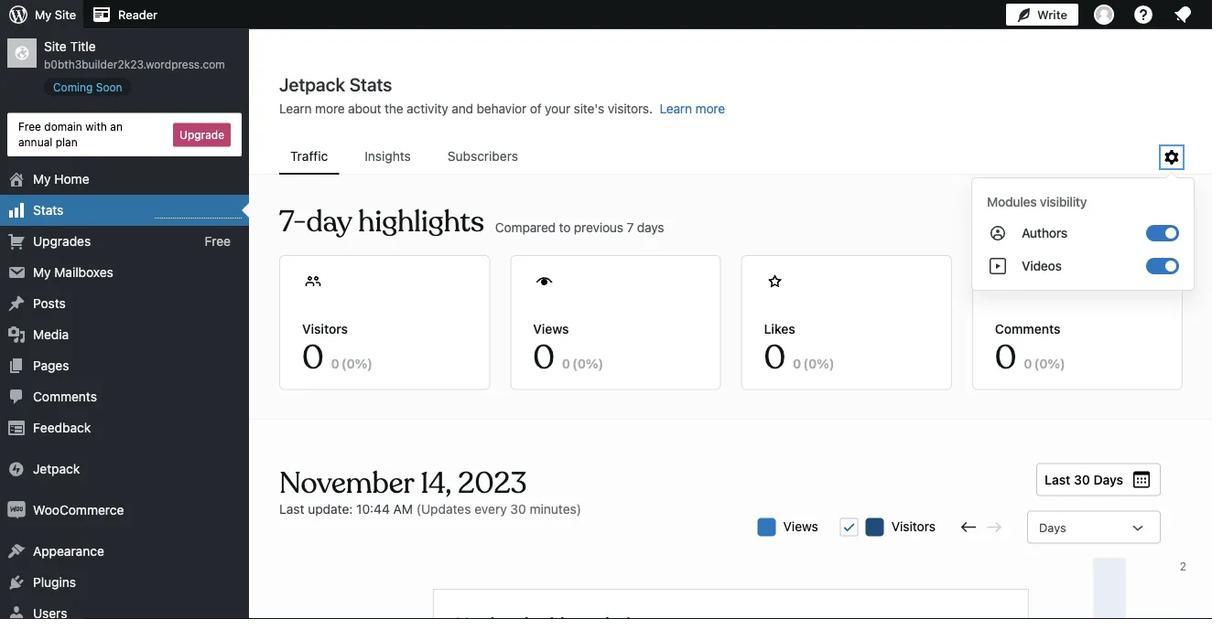 Task type: locate. For each thing, give the bounding box(es) containing it.
%) for likes 0 0 ( 0 %)
[[817, 356, 835, 371]]

1 horizontal spatial days
[[1094, 472, 1123, 488]]

( for visitors 0 0 ( 0 %)
[[341, 356, 346, 371]]

1 vertical spatial 30
[[510, 502, 526, 517]]

%) inside comments 0 0 ( 0 %)
[[1048, 356, 1065, 371]]

more
[[315, 101, 345, 116]]

tooltip
[[962, 168, 1195, 291]]

0 horizontal spatial comments
[[33, 390, 97, 405]]

and
[[452, 101, 473, 116]]

2 %) from the left
[[586, 356, 604, 371]]

learn more
[[660, 101, 725, 116]]

%) inside likes 0 0 ( 0 %)
[[817, 356, 835, 371]]

help image
[[1133, 4, 1155, 26]]

1 horizontal spatial free
[[205, 234, 231, 249]]

0 horizontal spatial free
[[18, 120, 41, 133]]

1 horizontal spatial views
[[783, 519, 818, 534]]

my inside my site link
[[35, 8, 52, 22]]

2 img image from the top
[[7, 502, 26, 520]]

img image
[[7, 461, 26, 479], [7, 502, 26, 520]]

0
[[302, 337, 324, 380], [533, 337, 555, 380], [764, 337, 786, 380], [995, 337, 1017, 380], [331, 356, 340, 371], [346, 356, 355, 371], [562, 356, 570, 371], [577, 356, 586, 371], [793, 356, 801, 371], [808, 356, 817, 371], [1024, 356, 1032, 371], [1039, 356, 1048, 371]]

my left home
[[33, 172, 51, 187]]

my for my mailboxes
[[33, 265, 51, 280]]

2 ( from the left
[[572, 356, 577, 371]]

visitors for visitors 0 0 ( 0 %)
[[302, 321, 348, 336]]

0 vertical spatial last
[[1045, 472, 1071, 488]]

4 ( from the left
[[1034, 356, 1039, 371]]

last left update:
[[279, 502, 304, 517]]

30
[[1074, 472, 1090, 488], [510, 502, 526, 517]]

activity
[[407, 101, 448, 116]]

visitors
[[302, 321, 348, 336], [892, 519, 936, 534]]

free domain with an annual plan
[[18, 120, 123, 149]]

views
[[533, 321, 569, 336], [783, 519, 818, 534]]

views 0 0 ( 0 %)
[[533, 321, 604, 380]]

1 img image from the top
[[7, 461, 26, 479]]

traffic link
[[279, 140, 339, 173]]

0 vertical spatial 30
[[1074, 472, 1090, 488]]

0 vertical spatial comments
[[995, 321, 1061, 336]]

comments up the feedback
[[33, 390, 97, 405]]

0 horizontal spatial last
[[279, 502, 304, 517]]

menu inside jetpack stats main content
[[279, 140, 1161, 175]]

pages
[[33, 359, 69, 374]]

jetpack stats main content
[[250, 72, 1212, 620]]

30 up days dropdown button
[[1074, 472, 1090, 488]]

100,000
[[1144, 561, 1187, 574]]

1 horizontal spatial comments
[[995, 321, 1061, 336]]

0 horizontal spatial 30
[[510, 502, 526, 517]]

free inside free domain with an annual plan
[[18, 120, 41, 133]]

2023
[[458, 465, 527, 502]]

1 horizontal spatial visitors
[[892, 519, 936, 534]]

days inside dropdown button
[[1039, 521, 1066, 535]]

2
[[1180, 561, 1187, 574]]

my for my home
[[33, 172, 51, 187]]

last 30 days button
[[1037, 464, 1161, 497]]

img image left woocommerce
[[7, 502, 26, 520]]

100,000 2
[[1144, 561, 1187, 574]]

site up title
[[55, 8, 76, 22]]

november
[[279, 465, 414, 502]]

authors
[[1022, 226, 1068, 241]]

free down highest hourly views 0 image
[[205, 234, 231, 249]]

insights link
[[354, 140, 422, 173]]

last
[[1045, 472, 1071, 488], [279, 502, 304, 517]]

30 inside november 14, 2023 last update: 10:44 am (updates every 30 minutes)
[[510, 502, 526, 517]]

am
[[393, 502, 413, 517]]

%) inside visitors 0 0 ( 0 %)
[[355, 356, 373, 371]]

1 vertical spatial comments
[[33, 390, 97, 405]]

( inside comments 0 0 ( 0 %)
[[1034, 356, 1039, 371]]

( inside visitors 0 0 ( 0 %)
[[341, 356, 346, 371]]

%) inside the views 0 0 ( 0 %)
[[586, 356, 604, 371]]

1 horizontal spatial last
[[1045, 472, 1071, 488]]

menu
[[279, 140, 1161, 175]]

1 ( from the left
[[341, 356, 346, 371]]

likes 0 0 ( 0 %)
[[764, 321, 835, 380]]

comments
[[995, 321, 1061, 336], [33, 390, 97, 405]]

1 vertical spatial views
[[783, 519, 818, 534]]

1 vertical spatial visitors
[[892, 519, 936, 534]]

write link
[[1006, 0, 1079, 29]]

( for comments 0 0 ( 0 %)
[[1034, 356, 1039, 371]]

img image inside "woocommerce" link
[[7, 502, 26, 520]]

my up posts
[[33, 265, 51, 280]]

days down last 30 days
[[1039, 521, 1066, 535]]

comments inside comments 0 0 ( 0 %)
[[995, 321, 1061, 336]]

0 vertical spatial visitors
[[302, 321, 348, 336]]

plugins link
[[0, 568, 249, 599]]

last up days dropdown button
[[1045, 472, 1071, 488]]

%) for comments 0 0 ( 0 %)
[[1048, 356, 1065, 371]]

1 horizontal spatial 30
[[1074, 472, 1090, 488]]

about
[[348, 101, 381, 116]]

last inside button
[[1045, 472, 1071, 488]]

appearance link
[[0, 537, 249, 568]]

1 vertical spatial free
[[205, 234, 231, 249]]

free for free domain with an annual plan
[[18, 120, 41, 133]]

2 vertical spatial my
[[33, 265, 51, 280]]

1 %) from the left
[[355, 356, 373, 371]]

title
[[70, 39, 96, 54]]

days
[[1094, 472, 1123, 488], [1039, 521, 1066, 535]]

site left title
[[44, 39, 67, 54]]

compared
[[495, 220, 556, 235]]

0 vertical spatial free
[[18, 120, 41, 133]]

visitors 0 0 ( 0 %)
[[302, 321, 373, 380]]

soon
[[96, 81, 122, 93]]

jetpack link
[[0, 454, 249, 485]]

0 vertical spatial days
[[1094, 472, 1123, 488]]

my home
[[33, 172, 89, 187]]

my inside my home link
[[33, 172, 51, 187]]

your
[[545, 101, 570, 116]]

visibility
[[1040, 195, 1087, 210]]

0 vertical spatial views
[[533, 321, 569, 336]]

reader link
[[83, 0, 165, 29]]

0 horizontal spatial days
[[1039, 521, 1066, 535]]

learn more link
[[660, 101, 725, 116]]

write
[[1037, 8, 1068, 22]]

visitors inside visitors 0 0 ( 0 %)
[[302, 321, 348, 336]]

day
[[306, 204, 352, 241]]

comments down 'videos'
[[995, 321, 1061, 336]]

( inside the views 0 0 ( 0 %)
[[572, 356, 577, 371]]

free up annual plan on the left of page
[[18, 120, 41, 133]]

free
[[18, 120, 41, 133], [205, 234, 231, 249]]

update:
[[308, 502, 353, 517]]

1 vertical spatial img image
[[7, 502, 26, 520]]

my inside my mailboxes link
[[33, 265, 51, 280]]

mailboxes
[[54, 265, 113, 280]]

likes
[[764, 321, 795, 336]]

views inside the views 0 0 ( 0 %)
[[533, 321, 569, 336]]

%)
[[355, 356, 373, 371], [586, 356, 604, 371], [817, 356, 835, 371], [1048, 356, 1065, 371]]

learn
[[279, 101, 312, 116]]

visitors for visitors
[[892, 519, 936, 534]]

0 vertical spatial img image
[[7, 461, 26, 479]]

1 vertical spatial my
[[33, 172, 51, 187]]

img image left jetpack
[[7, 461, 26, 479]]

menu containing traffic
[[279, 140, 1161, 175]]

feedback link
[[0, 413, 249, 444]]

days up days dropdown button
[[1094, 472, 1123, 488]]

1 vertical spatial days
[[1039, 521, 1066, 535]]

woocommerce link
[[0, 495, 249, 527]]

None checkbox
[[840, 519, 859, 537]]

the
[[385, 101, 403, 116]]

previous
[[574, 220, 623, 235]]

site
[[55, 8, 76, 22], [44, 39, 67, 54]]

( inside likes 0 0 ( 0 %)
[[803, 356, 808, 371]]

upgrade
[[180, 128, 224, 141]]

site title b0bth3builder2k23.wordpress.com
[[44, 39, 225, 71]]

30 right every
[[510, 502, 526, 517]]

jetpack
[[33, 462, 80, 477]]

3 %) from the left
[[817, 356, 835, 371]]

my site link
[[0, 0, 83, 29]]

1 vertical spatial site
[[44, 39, 67, 54]]

0 vertical spatial my
[[35, 8, 52, 22]]

my
[[35, 8, 52, 22], [33, 172, 51, 187], [33, 265, 51, 280]]

last inside november 14, 2023 last update: 10:44 am (updates every 30 minutes)
[[279, 502, 304, 517]]

1 vertical spatial last
[[279, 502, 304, 517]]

3 ( from the left
[[803, 356, 808, 371]]

0 horizontal spatial views
[[533, 321, 569, 336]]

videos
[[1022, 259, 1062, 274]]

4 %) from the left
[[1048, 356, 1065, 371]]

(
[[341, 356, 346, 371], [572, 356, 577, 371], [803, 356, 808, 371], [1034, 356, 1039, 371]]

my left reader "link"
[[35, 8, 52, 22]]

img image inside jetpack link
[[7, 461, 26, 479]]

comments for comments 0 0 ( 0 %)
[[995, 321, 1061, 336]]

0 horizontal spatial visitors
[[302, 321, 348, 336]]



Task type: vqa. For each thing, say whether or not it's contained in the screenshot.
7
yes



Task type: describe. For each thing, give the bounding box(es) containing it.
my mailboxes link
[[0, 257, 249, 288]]

subscribers link
[[437, 140, 529, 173]]

posts link
[[0, 288, 249, 320]]

last 30 days
[[1045, 472, 1123, 488]]

modules visibility
[[987, 195, 1087, 210]]

days inside button
[[1094, 472, 1123, 488]]

jetpack stats learn more about the activity and behavior of your site's visitors. learn more
[[279, 73, 725, 116]]

comments for comments
[[33, 390, 97, 405]]

insights
[[365, 149, 411, 164]]

to
[[559, 220, 571, 235]]

tooltip containing modules visibility
[[962, 168, 1195, 291]]

site inside site title b0bth3builder2k23.wordpress.com
[[44, 39, 67, 54]]

behavior
[[477, 101, 527, 116]]

plugins
[[33, 576, 76, 591]]

my mailboxes
[[33, 265, 113, 280]]

an
[[110, 120, 123, 133]]

my for my site
[[35, 8, 52, 22]]

my site
[[35, 8, 76, 22]]

( for likes 0 0 ( 0 %)
[[803, 356, 808, 371]]

b0bth3builder2k23.wordpress.com
[[44, 58, 225, 71]]

november 14, 2023 last update: 10:44 am (updates every 30 minutes)
[[279, 465, 581, 517]]

%) for visitors 0 0 ( 0 %)
[[355, 356, 373, 371]]

0 vertical spatial site
[[55, 8, 76, 22]]

7
[[627, 220, 634, 235]]

views for views 0 0 ( 0 %)
[[533, 321, 569, 336]]

comments link
[[0, 382, 249, 413]]

home
[[54, 172, 89, 187]]

media link
[[0, 320, 249, 351]]

manage your notifications image
[[1172, 4, 1194, 26]]

of
[[530, 101, 542, 116]]

pages link
[[0, 351, 249, 382]]

7-day highlights
[[279, 204, 484, 241]]

domain
[[44, 120, 82, 133]]

reader
[[118, 8, 157, 22]]

14,
[[420, 465, 451, 502]]

highest hourly views 0 image
[[155, 207, 242, 219]]

with
[[85, 120, 107, 133]]

my profile image
[[1094, 5, 1114, 25]]

compared to previous 7 days
[[495, 220, 664, 235]]

posts
[[33, 296, 66, 311]]

img image for jetpack
[[7, 461, 26, 479]]

modules
[[987, 195, 1037, 210]]

none checkbox inside jetpack stats main content
[[840, 519, 859, 537]]

my home link
[[0, 164, 249, 195]]

upgrade button
[[173, 123, 231, 147]]

coming soon
[[53, 81, 122, 93]]

7-
[[279, 204, 306, 241]]

minutes)
[[530, 502, 581, 517]]

highlights
[[358, 204, 484, 241]]

stats
[[33, 203, 63, 218]]

days
[[637, 220, 664, 235]]

woocommerce
[[33, 503, 124, 518]]

annual plan
[[18, 136, 77, 149]]

views for views
[[783, 519, 818, 534]]

(updates
[[416, 502, 471, 517]]

subscribers
[[448, 149, 518, 164]]

img image for woocommerce
[[7, 502, 26, 520]]

appearance
[[33, 544, 104, 559]]

%) for views 0 0 ( 0 %)
[[586, 356, 604, 371]]

site's
[[574, 101, 604, 116]]

every
[[474, 502, 507, 517]]

upgrades
[[33, 234, 91, 249]]

jetpack stats
[[279, 73, 392, 95]]

( for views 0 0 ( 0 %)
[[572, 356, 577, 371]]

10:44
[[356, 502, 390, 517]]

30 inside button
[[1074, 472, 1090, 488]]

visitors.
[[608, 101, 653, 116]]

coming
[[53, 81, 93, 93]]

traffic
[[290, 149, 328, 164]]

free for free
[[205, 234, 231, 249]]

days button
[[1027, 511, 1161, 544]]

feedback
[[33, 421, 91, 436]]

stats link
[[0, 195, 249, 226]]

comments 0 0 ( 0 %)
[[995, 321, 1065, 380]]



